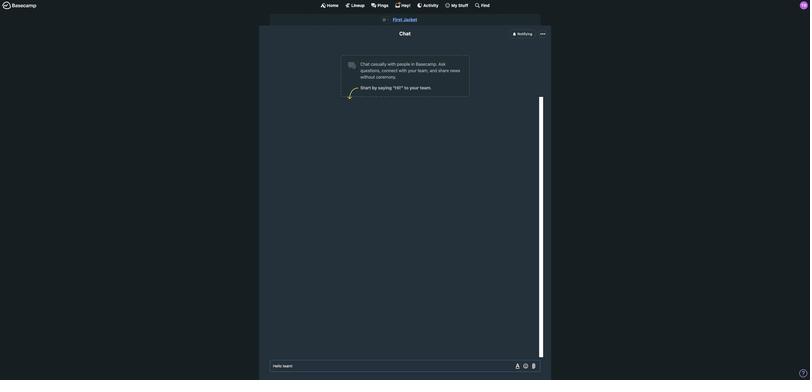 Task type: locate. For each thing, give the bounding box(es) containing it.
.
[[431, 86, 432, 90]]

hello
[[273, 364, 282, 368]]

0 vertical spatial with
[[388, 62, 396, 67]]

first
[[393, 17, 402, 22]]

with up connect
[[388, 62, 396, 67]]

1 horizontal spatial with
[[399, 68, 407, 73]]

team
[[420, 86, 431, 90]]

share
[[438, 68, 449, 73]]

home link
[[321, 3, 339, 8]]

team,
[[418, 68, 429, 73]]

lineup link
[[345, 3, 365, 8]]

0 horizontal spatial chat
[[361, 62, 370, 67]]

your
[[408, 68, 417, 73], [410, 86, 419, 90]]

with down people
[[399, 68, 407, 73]]

team!
[[283, 364, 293, 368]]

first jacket link
[[393, 17, 417, 22]]

chat up questions,
[[361, 62, 370, 67]]

chat
[[399, 31, 411, 37], [361, 62, 370, 67]]

with
[[388, 62, 396, 67], [399, 68, 407, 73]]

1 horizontal spatial chat
[[399, 31, 411, 37]]

chat down first jacket
[[399, 31, 411, 37]]

tyler black image
[[800, 1, 808, 9]]

my stuff button
[[445, 3, 468, 8]]

notifying
[[518, 32, 532, 36]]

1 vertical spatial chat
[[361, 62, 370, 67]]

first jacket
[[393, 17, 417, 22]]

chat inside chat casually with people in basecamp. ask questions, connect with your team, and share news without ceremony.
[[361, 62, 370, 67]]

0 vertical spatial your
[[408, 68, 417, 73]]

1 vertical spatial your
[[410, 86, 419, 90]]

casually
[[371, 62, 387, 67]]

connect
[[382, 68, 398, 73]]

start
[[361, 86, 371, 90]]

activity
[[423, 3, 439, 8]]

pings button
[[371, 3, 389, 8]]

hello team!
[[273, 364, 293, 368]]

saying
[[378, 86, 392, 90]]

hey!
[[401, 3, 411, 8]]

find
[[481, 3, 490, 8]]

lineup
[[351, 3, 365, 8]]

in
[[411, 62, 415, 67]]

pings
[[378, 3, 389, 8]]

your down in
[[408, 68, 417, 73]]

0 vertical spatial chat
[[399, 31, 411, 37]]

to
[[404, 86, 409, 90]]

your right to
[[410, 86, 419, 90]]



Task type: describe. For each thing, give the bounding box(es) containing it.
start by saying "hi!" to your team .
[[361, 86, 432, 90]]

hey! button
[[395, 2, 411, 8]]

questions,
[[361, 68, 381, 73]]

ask
[[439, 62, 446, 67]]

my
[[451, 3, 457, 8]]

Hello team! text field
[[270, 360, 540, 372]]

and
[[430, 68, 437, 73]]

0 horizontal spatial with
[[388, 62, 396, 67]]

by
[[372, 86, 377, 90]]

jacket
[[403, 17, 417, 22]]

ceremony.
[[376, 75, 396, 80]]

your inside chat casually with people in basecamp. ask questions, connect with your team, and share news without ceremony.
[[408, 68, 417, 73]]

without
[[361, 75, 375, 80]]

activity link
[[417, 3, 439, 8]]

chat casually with people in basecamp. ask questions, connect with your team, and share news without ceremony.
[[361, 62, 460, 80]]

stuff
[[458, 3, 468, 8]]

"hi!"
[[393, 86, 403, 90]]

home
[[327, 3, 339, 8]]

basecamp.
[[416, 62, 437, 67]]

chat for chat
[[399, 31, 411, 37]]

news
[[450, 68, 460, 73]]

1 vertical spatial with
[[399, 68, 407, 73]]

main element
[[0, 0, 810, 10]]

switch accounts image
[[2, 1, 37, 10]]

my stuff
[[451, 3, 468, 8]]

find button
[[475, 3, 490, 8]]

notifying link
[[510, 30, 536, 38]]

chat for chat casually with people in basecamp. ask questions, connect with your team, and share news without ceremony.
[[361, 62, 370, 67]]

people
[[397, 62, 410, 67]]



Task type: vqa. For each thing, say whether or not it's contained in the screenshot.
and
yes



